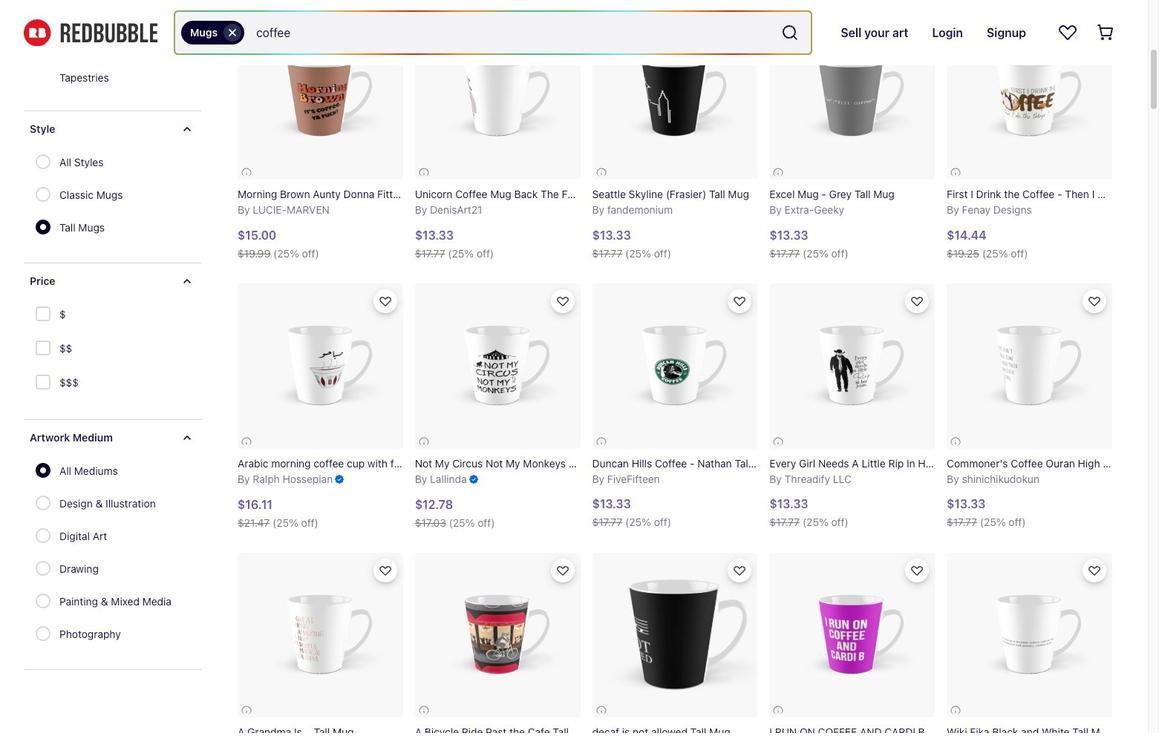 Task type: vqa. For each thing, say whether or not it's contained in the screenshot.
Commoner's Coffee Ouran High School Host Cub Tall Mug image
yes



Task type: describe. For each thing, give the bounding box(es) containing it.
i run on coffee and cardi b tall mug image
[[770, 553, 935, 718]]

price group
[[34, 299, 79, 402]]

Search term search field
[[244, 12, 776, 53]]

wiki fika black and white tall mug image
[[947, 553, 1112, 718]]

excel mug - grey tall mug image
[[770, 15, 935, 180]]

seattle skyline (frasier) tall mug image
[[592, 15, 758, 180]]

a grandma is... tall mug image
[[238, 553, 403, 718]]



Task type: locate. For each thing, give the bounding box(es) containing it.
unicorn coffee mug back the fck up sprinkle tall mug image
[[415, 15, 580, 180]]

None radio
[[36, 154, 50, 169], [36, 220, 50, 235], [36, 496, 50, 511], [36, 529, 50, 544], [36, 561, 50, 576], [36, 594, 50, 609], [36, 154, 50, 169], [36, 220, 50, 235], [36, 496, 50, 511], [36, 529, 50, 544], [36, 561, 50, 576], [36, 594, 50, 609]]

duncan hills coffee - nathan tall mug image
[[592, 284, 758, 449]]

arabic morning coffee cup with flowers tall mug image
[[238, 284, 403, 449]]

every girl needs a little rip in her jeans tall mug image
[[770, 284, 935, 449]]

commoner's coffee ouran high school host cub tall mug image
[[947, 284, 1112, 449]]

a bicycle ride past the cafe tall mug image
[[415, 553, 580, 718]]

none checkbox inside price group
[[36, 375, 53, 393]]

first i drink the coffee - then i do the things tall mug image
[[947, 15, 1112, 180]]

decaf is not allowed tall mug image
[[573, 534, 777, 734]]

style option group
[[36, 147, 132, 245]]

morning brown aunty donna fitted  tall mug image
[[238, 15, 403, 180]]

artwork medium option group
[[36, 456, 180, 652]]

None field
[[175, 12, 811, 53]]

None checkbox
[[36, 375, 53, 393]]

not my circus not my monkeys tall mug image
[[415, 284, 580, 449]]

None checkbox
[[36, 307, 53, 325], [36, 341, 53, 359], [36, 307, 53, 325], [36, 341, 53, 359]]

None radio
[[36, 187, 50, 202], [36, 463, 50, 478], [36, 627, 50, 642], [36, 187, 50, 202], [36, 463, 50, 478], [36, 627, 50, 642]]



